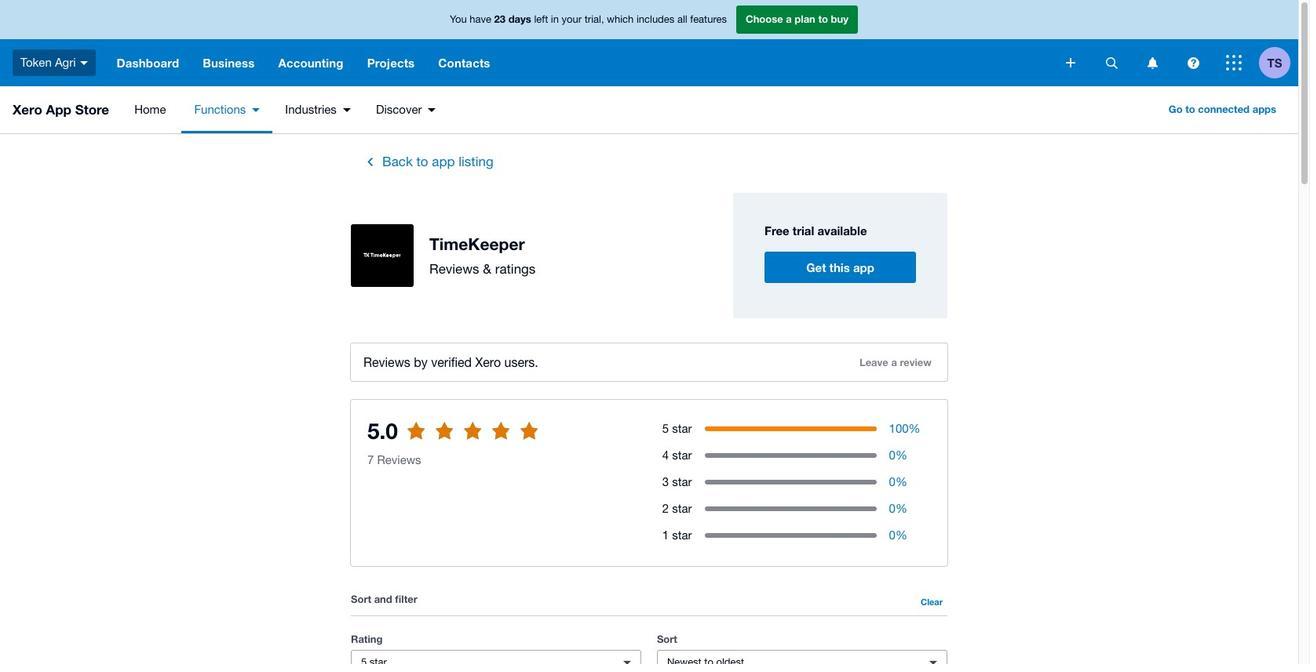 Task type: describe. For each thing, give the bounding box(es) containing it.
which
[[607, 14, 634, 25]]

connected
[[1198, 103, 1250, 115]]

verified
[[431, 356, 472, 370]]

ts button
[[1259, 39, 1299, 86]]

available
[[818, 224, 867, 238]]

1 vertical spatial xero
[[475, 356, 501, 370]]

business
[[203, 56, 255, 70]]

0 % for 1 star
[[889, 529, 907, 542]]

100
[[889, 422, 909, 436]]

clear
[[921, 597, 943, 607]]

% for 2 star
[[896, 502, 907, 516]]

1 vertical spatial reviews
[[363, 356, 410, 370]]

7 reviews
[[367, 454, 421, 467]]

7
[[367, 454, 374, 467]]

by
[[414, 356, 428, 370]]

0 for 2 star
[[889, 502, 896, 516]]

star for 5 star
[[672, 422, 692, 436]]

ratings
[[495, 261, 536, 277]]

token agri button
[[0, 39, 105, 86]]

to for back to app listing
[[416, 154, 428, 170]]

1 star
[[662, 529, 692, 542]]

3 star
[[662, 476, 692, 489]]

review
[[900, 356, 932, 369]]

trial
[[793, 224, 814, 238]]

listing
[[459, 154, 494, 170]]

you have 23 days left in your trial, which includes all features
[[450, 13, 727, 25]]

back
[[382, 154, 413, 170]]

% for 3 star
[[896, 476, 907, 489]]

% for 5 star
[[909, 422, 921, 436]]

reviews for timekeeper
[[429, 261, 479, 277]]

timekeeper
[[429, 234, 525, 254]]

skip
[[389, 433, 416, 448]]

dashboard link
[[105, 39, 191, 86]]

4
[[662, 449, 669, 462]]

leave
[[860, 356, 889, 369]]

star for 3 star
[[672, 476, 692, 489]]

free trial available
[[765, 224, 867, 238]]

choose a plan to buy
[[746, 13, 849, 25]]

contacts
[[438, 56, 490, 70]]

functions
[[194, 103, 246, 116]]

token
[[20, 56, 52, 69]]

features
[[690, 14, 727, 25]]

go to connected apps link
[[1159, 97, 1286, 122]]

apps
[[1253, 103, 1277, 115]]

dashboard
[[117, 56, 179, 70]]

get this app link
[[765, 252, 916, 284]]

buy
[[831, 13, 849, 25]]

reviews
[[435, 433, 481, 448]]

and
[[374, 594, 392, 606]]

5.0
[[367, 418, 398, 444]]

trial,
[[585, 14, 604, 25]]

includes
[[637, 14, 675, 25]]

sort and filter
[[351, 594, 417, 606]]

0 % for 4 star
[[889, 449, 907, 462]]

in
[[551, 14, 559, 25]]

a for review
[[891, 356, 897, 369]]

list
[[484, 433, 502, 448]]

23
[[494, 13, 506, 25]]

sort for sort and filter
[[351, 594, 371, 606]]

3
[[662, 476, 669, 489]]

this
[[830, 261, 850, 275]]

ts
[[1268, 55, 1282, 69]]

star for 2 star
[[672, 502, 692, 516]]

get
[[806, 261, 826, 275]]

contacts button
[[427, 39, 502, 86]]

star for 4 star
[[672, 449, 692, 462]]

agri
[[55, 56, 76, 69]]

back to app listing link
[[351, 149, 500, 174]]

plan
[[795, 13, 816, 25]]

0 horizontal spatial xero
[[13, 101, 42, 118]]

users.
[[504, 356, 538, 370]]

have
[[470, 14, 491, 25]]



Task type: locate. For each thing, give the bounding box(es) containing it.
back to app listing
[[382, 154, 494, 170]]

1 0 from the top
[[889, 449, 896, 462]]

sort for sort
[[657, 634, 677, 646]]

3 0 % from the top
[[889, 502, 907, 516]]

2 0 from the top
[[889, 476, 896, 489]]

filter
[[395, 594, 417, 606]]

star
[[672, 422, 692, 436], [672, 449, 692, 462], [672, 476, 692, 489], [672, 502, 692, 516], [672, 529, 692, 542]]

left
[[534, 14, 548, 25]]

choose
[[746, 13, 783, 25]]

0 % for 2 star
[[889, 502, 907, 516]]

a right 'leave'
[[891, 356, 897, 369]]

go to connected apps
[[1169, 103, 1277, 115]]

a for plan
[[786, 13, 792, 25]]

0 vertical spatial sort
[[351, 594, 371, 606]]

to for go to connected apps
[[1186, 103, 1195, 115]]

star right the 5
[[672, 422, 692, 436]]

%
[[909, 422, 921, 436], [896, 449, 907, 462], [896, 476, 907, 489], [896, 502, 907, 516], [896, 529, 907, 542]]

0 %
[[889, 449, 907, 462], [889, 476, 907, 489], [889, 502, 907, 516], [889, 529, 907, 542]]

0 horizontal spatial svg image
[[1066, 58, 1076, 68]]

star right 1
[[672, 529, 692, 542]]

0 for 4 star
[[889, 449, 896, 462]]

0 for 1 star
[[889, 529, 896, 542]]

app
[[432, 154, 455, 170], [853, 261, 874, 275]]

a inside button
[[891, 356, 897, 369]]

projects
[[367, 56, 415, 70]]

1 horizontal spatial app
[[853, 261, 874, 275]]

0
[[889, 449, 896, 462], [889, 476, 896, 489], [889, 502, 896, 516], [889, 529, 896, 542]]

home button
[[119, 86, 182, 133]]

0 % for 3 star
[[889, 476, 907, 489]]

to left buy
[[818, 13, 828, 25]]

menu containing home
[[119, 86, 449, 133]]

industries button
[[273, 86, 363, 133]]

0 vertical spatial xero
[[13, 101, 42, 118]]

reviews inside timekeeper reviews & ratings
[[429, 261, 479, 277]]

0 for 3 star
[[889, 476, 896, 489]]

0 horizontal spatial a
[[786, 13, 792, 25]]

projects button
[[355, 39, 427, 86]]

1 vertical spatial app
[[853, 261, 874, 275]]

star right 4
[[672, 449, 692, 462]]

5 star from the top
[[672, 529, 692, 542]]

to right go
[[1186, 103, 1195, 115]]

your
[[562, 14, 582, 25]]

app right the this
[[853, 261, 874, 275]]

1
[[662, 529, 669, 542]]

xero
[[13, 101, 42, 118], [475, 356, 501, 370]]

functions button
[[182, 86, 273, 133]]

5
[[662, 422, 669, 436]]

reviews for 7
[[377, 454, 421, 467]]

business button
[[191, 39, 267, 86]]

0 horizontal spatial app
[[432, 154, 455, 170]]

reviews
[[429, 261, 479, 277], [363, 356, 410, 370], [377, 454, 421, 467]]

a left the plan
[[786, 13, 792, 25]]

free
[[765, 224, 790, 238]]

store
[[75, 101, 109, 118]]

1 horizontal spatial sort
[[657, 634, 677, 646]]

app
[[46, 101, 71, 118]]

5 star
[[662, 422, 692, 436]]

leave a review button
[[850, 350, 941, 375]]

1 horizontal spatial xero
[[475, 356, 501, 370]]

industries
[[285, 103, 337, 116]]

reviews left by
[[363, 356, 410, 370]]

app for to
[[432, 154, 455, 170]]

1 0 % from the top
[[889, 449, 907, 462]]

1 vertical spatial sort
[[657, 634, 677, 646]]

1 horizontal spatial svg image
[[1187, 57, 1199, 69]]

0 vertical spatial reviews
[[429, 261, 479, 277]]

skip to reviews list link
[[376, 426, 515, 457]]

accounting button
[[267, 39, 355, 86]]

2 0 % from the top
[[889, 476, 907, 489]]

timekeeper reviews & ratings
[[429, 234, 536, 277]]

star right 3
[[672, 476, 692, 489]]

star right 2
[[672, 502, 692, 516]]

2
[[662, 502, 669, 516]]

1 vertical spatial a
[[891, 356, 897, 369]]

skip to reviews list
[[389, 433, 502, 448]]

sort
[[351, 594, 371, 606], [657, 634, 677, 646]]

menu
[[119, 86, 449, 133]]

discover button
[[363, 86, 449, 133]]

to inside banner
[[818, 13, 828, 25]]

reviews down skip
[[377, 454, 421, 467]]

% for 4 star
[[896, 449, 907, 462]]

banner
[[0, 0, 1299, 86]]

svg image
[[1187, 57, 1199, 69], [1066, 58, 1076, 68]]

0 vertical spatial app
[[432, 154, 455, 170]]

1 horizontal spatial a
[[891, 356, 897, 369]]

home
[[134, 103, 166, 116]]

go
[[1169, 103, 1183, 115]]

4 star
[[662, 449, 692, 462]]

3 0 from the top
[[889, 502, 896, 516]]

banner containing ts
[[0, 0, 1299, 86]]

reviews left &
[[429, 261, 479, 277]]

rating
[[351, 634, 383, 646]]

to right skip
[[419, 433, 431, 448]]

you
[[450, 14, 467, 25]]

2 star
[[662, 502, 692, 516]]

star for 1 star
[[672, 529, 692, 542]]

4 star from the top
[[672, 502, 692, 516]]

xero left users.
[[475, 356, 501, 370]]

xero app store
[[13, 101, 109, 118]]

clear button
[[916, 592, 948, 613]]

to
[[818, 13, 828, 25], [1186, 103, 1195, 115], [416, 154, 428, 170], [419, 433, 431, 448]]

svg image inside token agri popup button
[[80, 61, 88, 65]]

to for skip to reviews list
[[419, 433, 431, 448]]

&
[[483, 261, 491, 277]]

100 %
[[889, 422, 921, 436]]

days
[[508, 13, 531, 25]]

4 0 from the top
[[889, 529, 896, 542]]

reviews by verified xero users.
[[363, 356, 538, 370]]

to inside "link"
[[419, 433, 431, 448]]

accounting
[[278, 56, 344, 70]]

get this app
[[806, 261, 874, 275]]

% for 1 star
[[896, 529, 907, 542]]

app for this
[[853, 261, 874, 275]]

token agri
[[20, 56, 76, 69]]

0 horizontal spatial sort
[[351, 594, 371, 606]]

svg image
[[1226, 55, 1242, 71], [1106, 57, 1118, 69], [1147, 57, 1158, 69], [80, 61, 88, 65]]

xero left the app
[[13, 101, 42, 118]]

leave a review
[[860, 356, 932, 369]]

discover
[[376, 103, 422, 116]]

all
[[677, 14, 687, 25]]

to right back
[[416, 154, 428, 170]]

0 vertical spatial a
[[786, 13, 792, 25]]

app left the listing at the left top of the page
[[432, 154, 455, 170]]

1 star from the top
[[672, 422, 692, 436]]

2 star from the top
[[672, 449, 692, 462]]

2 vertical spatial reviews
[[377, 454, 421, 467]]

3 star from the top
[[672, 476, 692, 489]]

4 0 % from the top
[[889, 529, 907, 542]]



Task type: vqa. For each thing, say whether or not it's contained in the screenshot.
Contacts
yes



